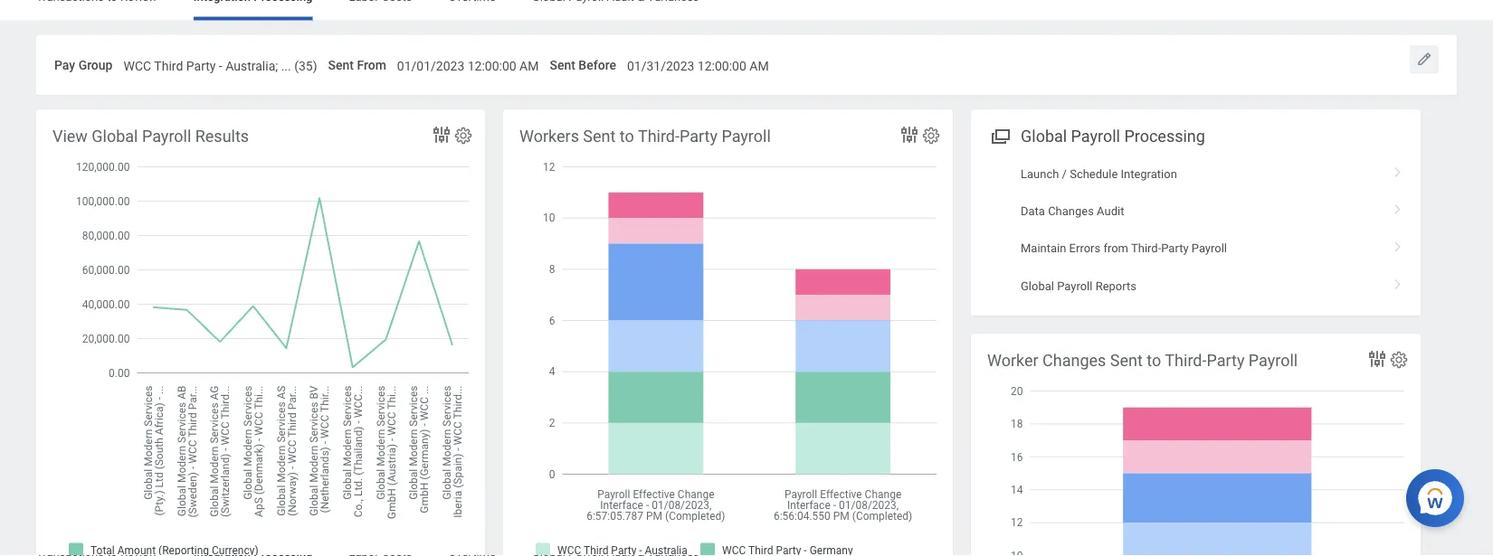 Task type: vqa. For each thing, say whether or not it's contained in the screenshot.
list containing Launch / Schedule Integration
yes



Task type: describe. For each thing, give the bounding box(es) containing it.
party inside wcc third party - australia; ... (35) text field
[[186, 58, 216, 73]]

WCC Third Party - Australia; ... (35) text field
[[124, 48, 317, 79]]

global for global payroll reports
[[1021, 279, 1055, 293]]

from
[[357, 57, 386, 72]]

01/31/2023 12:00:00 AM text field
[[627, 48, 769, 79]]

changes for worker
[[1043, 352, 1107, 371]]

chevron right image
[[1387, 161, 1410, 179]]

pay group
[[54, 57, 113, 72]]

wcc third party - australia; ... (35)
[[124, 58, 317, 73]]

maintain
[[1021, 242, 1067, 255]]

...
[[281, 58, 291, 73]]

menu group image
[[988, 123, 1012, 148]]

workers
[[520, 127, 579, 146]]

processing
[[1125, 127, 1206, 146]]

01/01/2023
[[397, 58, 465, 73]]

12:00:00 for 01/31/2023
[[698, 58, 747, 73]]

group
[[78, 57, 113, 72]]

global payroll reports link
[[971, 268, 1421, 305]]

data changes audit link
[[971, 193, 1421, 230]]

sent before
[[550, 57, 616, 72]]

chevron right image for data changes audit
[[1387, 198, 1410, 216]]

integration
[[1121, 167, 1178, 180]]

before
[[579, 57, 616, 72]]

chevron right image for global payroll reports
[[1387, 273, 1410, 291]]

launch / schedule integration
[[1021, 167, 1178, 180]]

view
[[53, 127, 88, 146]]

12:00:00 for 01/01/2023
[[468, 58, 517, 73]]

worker
[[988, 352, 1039, 371]]

sent down the reports
[[1111, 352, 1143, 371]]

workers sent to third-party payroll
[[520, 127, 771, 146]]

sent before element
[[627, 47, 769, 80]]

wcc
[[124, 58, 151, 73]]

third
[[154, 58, 183, 73]]

reports
[[1096, 279, 1137, 293]]

data
[[1021, 204, 1045, 218]]

audit
[[1097, 204, 1125, 218]]

01/31/2023
[[627, 58, 695, 73]]

am for 01/31/2023 12:00:00 am
[[750, 58, 769, 73]]

configure workers sent to third-party payroll image
[[922, 126, 941, 146]]

results
[[195, 127, 249, 146]]

sent from
[[328, 57, 386, 72]]

01/01/2023 12:00:00 AM text field
[[397, 48, 539, 79]]

configure and view chart data image for workers sent to third-party payroll
[[899, 124, 921, 146]]

third- for from
[[1132, 242, 1162, 255]]

(35)
[[294, 58, 317, 73]]

party inside workers sent to third-party payroll element
[[680, 127, 718, 146]]

sent left before
[[550, 57, 576, 72]]



Task type: locate. For each thing, give the bounding box(es) containing it.
edit image
[[1416, 50, 1434, 68]]

sent right 'workers'
[[583, 127, 616, 146]]

1 vertical spatial to
[[1147, 352, 1162, 371]]

0 vertical spatial configure and view chart data image
[[899, 124, 921, 146]]

maintain errors from third-party payroll
[[1021, 242, 1228, 255]]

am
[[520, 58, 539, 73], [750, 58, 769, 73]]

payroll inside workers sent to third-party payroll element
[[722, 127, 771, 146]]

data changes audit
[[1021, 204, 1125, 218]]

1 vertical spatial chevron right image
[[1387, 236, 1410, 254]]

chevron right image
[[1387, 198, 1410, 216], [1387, 236, 1410, 254], [1387, 273, 1410, 291]]

from
[[1104, 242, 1129, 255]]

to
[[620, 127, 634, 146], [1147, 352, 1162, 371]]

party left -
[[186, 58, 216, 73]]

12:00:00
[[468, 58, 517, 73], [698, 58, 747, 73]]

01/01/2023 12:00:00 am
[[397, 58, 539, 73]]

view global payroll results
[[53, 127, 249, 146]]

to down global payroll reports link at the right
[[1147, 352, 1162, 371]]

1 12:00:00 from the left
[[468, 58, 517, 73]]

-
[[219, 58, 222, 73]]

configure worker changes sent to third-party payroll image
[[1390, 351, 1409, 370]]

12:00:00 right 01/31/2023
[[698, 58, 747, 73]]

changes for data
[[1048, 204, 1094, 218]]

worker changes sent to third-party payroll
[[988, 352, 1298, 371]]

chevron right image inside maintain errors from third-party payroll link
[[1387, 236, 1410, 254]]

chevron right image for maintain errors from third-party payroll
[[1387, 236, 1410, 254]]

configure and view chart data image left configure workers sent to third-party payroll image
[[899, 124, 921, 146]]

global up launch
[[1021, 127, 1067, 146]]

sent from element
[[397, 47, 539, 80]]

workers sent to third-party payroll element
[[503, 110, 953, 557]]

configure and view chart data image for worker changes sent to third-party payroll
[[1367, 349, 1389, 370]]

2 12:00:00 from the left
[[698, 58, 747, 73]]

1 vertical spatial changes
[[1043, 352, 1107, 371]]

global down maintain
[[1021, 279, 1055, 293]]

global for global payroll processing
[[1021, 127, 1067, 146]]

third- down global payroll reports link at the right
[[1165, 352, 1207, 371]]

12:00:00 right 01/01/2023
[[468, 58, 517, 73]]

launch / schedule integration link
[[971, 155, 1421, 193]]

launch
[[1021, 167, 1059, 180]]

payroll
[[142, 127, 191, 146], [722, 127, 771, 146], [1071, 127, 1121, 146], [1192, 242, 1228, 255], [1057, 279, 1093, 293], [1249, 352, 1298, 371]]

party down global payroll reports link at the right
[[1207, 352, 1245, 371]]

0 vertical spatial to
[[620, 127, 634, 146]]

configure view global payroll results image
[[454, 126, 473, 146]]

australia;
[[226, 58, 278, 73]]

payroll inside view global payroll results element
[[142, 127, 191, 146]]

tab list
[[18, 0, 1476, 20]]

12:00:00 inside text field
[[468, 58, 517, 73]]

0 horizontal spatial to
[[620, 127, 634, 146]]

payroll inside global payroll reports link
[[1057, 279, 1093, 293]]

configure and view chart data image
[[431, 124, 453, 146]]

configure and view chart data image left configure worker changes sent to third-party payroll icon at the right bottom of page
[[1367, 349, 1389, 370]]

1 vertical spatial third-
[[1132, 242, 1162, 255]]

payroll inside maintain errors from third-party payroll link
[[1192, 242, 1228, 255]]

0 horizontal spatial third-
[[638, 127, 680, 146]]

to right 'workers'
[[620, 127, 634, 146]]

0 vertical spatial third-
[[638, 127, 680, 146]]

0 horizontal spatial 12:00:00
[[468, 58, 517, 73]]

3 chevron right image from the top
[[1387, 273, 1410, 291]]

01/31/2023 12:00:00 am
[[627, 58, 769, 73]]

2 horizontal spatial third-
[[1165, 352, 1207, 371]]

1 horizontal spatial to
[[1147, 352, 1162, 371]]

party down 01/31/2023 12:00:00 am
[[680, 127, 718, 146]]

changes inside worker changes sent to third-party payroll element
[[1043, 352, 1107, 371]]

third- for to
[[638, 127, 680, 146]]

configure and view chart data image
[[899, 124, 921, 146], [1367, 349, 1389, 370]]

party
[[186, 58, 216, 73], [680, 127, 718, 146], [1162, 242, 1189, 255], [1207, 352, 1245, 371]]

1 horizontal spatial 12:00:00
[[698, 58, 747, 73]]

chevron right image inside global payroll reports link
[[1387, 273, 1410, 291]]

list containing launch / schedule integration
[[971, 155, 1421, 305]]

12:00:00 inside 'text box'
[[698, 58, 747, 73]]

changes right worker
[[1043, 352, 1107, 371]]

third- down 01/31/2023
[[638, 127, 680, 146]]

view global payroll results element
[[36, 110, 485, 557]]

sent
[[328, 57, 354, 72], [550, 57, 576, 72], [583, 127, 616, 146], [1111, 352, 1143, 371]]

pay
[[54, 57, 75, 72]]

maintain errors from third-party payroll link
[[971, 230, 1421, 268]]

0 horizontal spatial am
[[520, 58, 539, 73]]

errors
[[1070, 242, 1101, 255]]

global
[[92, 127, 138, 146], [1021, 127, 1067, 146], [1021, 279, 1055, 293]]

party down the data changes audit link
[[1162, 242, 1189, 255]]

list
[[971, 155, 1421, 305]]

changes
[[1048, 204, 1094, 218], [1043, 352, 1107, 371]]

2 chevron right image from the top
[[1387, 236, 1410, 254]]

third-
[[638, 127, 680, 146], [1132, 242, 1162, 255], [1165, 352, 1207, 371]]

am inside 'text box'
[[750, 58, 769, 73]]

changes down /
[[1048, 204, 1094, 218]]

worker changes sent to third-party payroll element
[[971, 334, 1421, 557]]

1 horizontal spatial third-
[[1132, 242, 1162, 255]]

party inside worker changes sent to third-party payroll element
[[1207, 352, 1245, 371]]

global right view
[[92, 127, 138, 146]]

1 am from the left
[[520, 58, 539, 73]]

1 horizontal spatial configure and view chart data image
[[1367, 349, 1389, 370]]

0 vertical spatial changes
[[1048, 204, 1094, 218]]

1 horizontal spatial am
[[750, 58, 769, 73]]

am inside text field
[[520, 58, 539, 73]]

1 chevron right image from the top
[[1387, 198, 1410, 216]]

2 vertical spatial chevron right image
[[1387, 273, 1410, 291]]

/
[[1062, 167, 1067, 180]]

chevron right image inside the data changes audit link
[[1387, 198, 1410, 216]]

pay group element
[[124, 47, 317, 80]]

0 vertical spatial chevron right image
[[1387, 198, 1410, 216]]

changes inside the data changes audit link
[[1048, 204, 1094, 218]]

party inside maintain errors from third-party payroll link
[[1162, 242, 1189, 255]]

1 vertical spatial configure and view chart data image
[[1367, 349, 1389, 370]]

payroll inside worker changes sent to third-party payroll element
[[1249, 352, 1298, 371]]

third- right from on the top right
[[1132, 242, 1162, 255]]

am for 01/01/2023 12:00:00 am
[[520, 58, 539, 73]]

configure and view chart data image inside worker changes sent to third-party payroll element
[[1367, 349, 1389, 370]]

2 vertical spatial third-
[[1165, 352, 1207, 371]]

2 am from the left
[[750, 58, 769, 73]]

global payroll reports
[[1021, 279, 1137, 293]]

schedule
[[1070, 167, 1118, 180]]

0 horizontal spatial configure and view chart data image
[[899, 124, 921, 146]]

sent left from
[[328, 57, 354, 72]]

global payroll processing
[[1021, 127, 1206, 146]]



